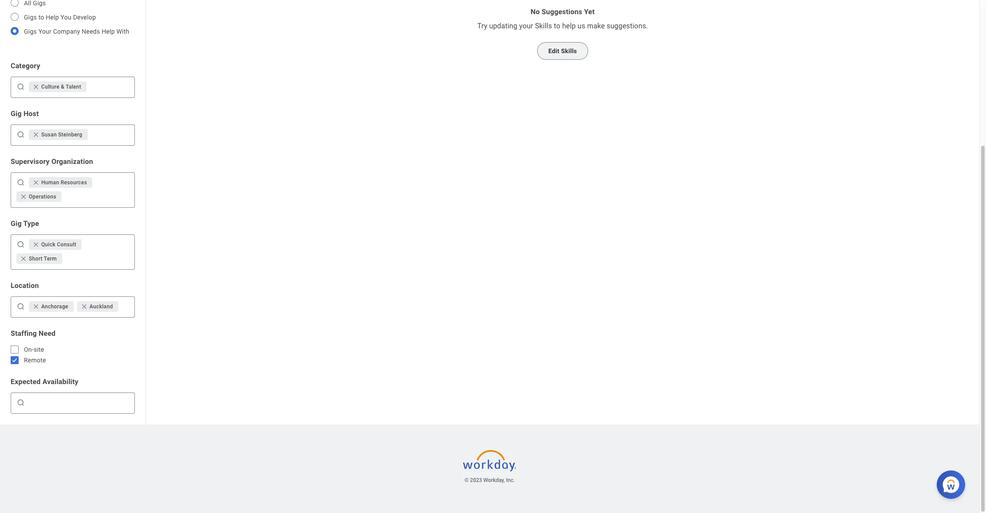 Task type: vqa. For each thing, say whether or not it's contained in the screenshot.
Gigs Your Company Needs Help With
yes



Task type: describe. For each thing, give the bounding box(es) containing it.
remove image for auckland button
[[81, 303, 90, 311]]

supervisory organization
[[11, 157, 93, 166]]

3 search image from the top
[[16, 303, 25, 311]]

susan steinberg
[[41, 132, 82, 138]]

skills inside button
[[561, 47, 577, 55]]

staffing need
[[11, 330, 56, 338]]

culture & talent
[[41, 84, 81, 90]]

0 horizontal spatial to
[[38, 14, 44, 21]]

gigs for gigs your company needs help with
[[24, 28, 37, 35]]

search image for gig host
[[16, 130, 25, 139]]

remove image for culture & talent 'button'
[[32, 83, 41, 90]]

try
[[477, 22, 487, 30]]

© 2023 workday, inc.
[[465, 478, 515, 484]]

human
[[41, 180, 59, 186]]

&
[[61, 84, 64, 90]]

on-site
[[24, 346, 44, 354]]

remove image for supervisory organization
[[32, 179, 41, 186]]

remove image left operations
[[20, 193, 27, 201]]

quick consult button
[[29, 240, 82, 250]]

press left arrow to navigate selected items field right steinberg
[[89, 128, 131, 142]]

you
[[61, 14, 71, 21]]

no
[[531, 8, 540, 16]]

anchorage button
[[29, 302, 74, 312]]

0 horizontal spatial skills
[[535, 22, 552, 30]]

human resources
[[41, 180, 87, 186]]

us
[[578, 22, 585, 30]]

supervisory
[[11, 157, 50, 166]]

remove image for gig type
[[32, 241, 41, 248]]

staffing
[[11, 330, 37, 338]]

resources
[[61, 180, 87, 186]]

auckland
[[90, 304, 113, 310]]

susan
[[41, 132, 57, 138]]

culture
[[41, 84, 59, 90]]

culture & talent button
[[29, 82, 87, 92]]

press left arrow to navigate selected items field for gig type
[[64, 252, 131, 266]]

remote
[[24, 357, 46, 364]]

updating
[[489, 22, 517, 30]]

1 horizontal spatial to
[[554, 22, 560, 30]]

remove image for gig host
[[32, 131, 41, 138]]

host
[[23, 110, 39, 118]]

consult
[[57, 242, 76, 248]]

press left arrow to navigate selected items field for supervisory organization
[[63, 190, 131, 204]]

short term button
[[16, 254, 62, 264]]

expected
[[11, 378, 41, 386]]

inc.
[[506, 478, 515, 484]]

category
[[11, 62, 40, 70]]

gig type
[[11, 220, 39, 228]]

remove image for remove image inside anchorage button
[[32, 303, 39, 311]]

remove image for location
[[32, 303, 41, 311]]

develop
[[73, 14, 96, 21]]

site
[[34, 346, 44, 354]]



Task type: locate. For each thing, give the bounding box(es) containing it.
search image
[[16, 178, 25, 187], [16, 240, 25, 249], [16, 303, 25, 311]]

susan steinberg button
[[29, 130, 88, 140]]

3 search image from the top
[[16, 399, 25, 408]]

short term
[[29, 256, 57, 262]]

your
[[519, 22, 533, 30]]

skills right edit
[[561, 47, 577, 55]]

remove image left human
[[32, 179, 39, 186]]

0 vertical spatial to
[[38, 14, 44, 21]]

0 vertical spatial gig
[[11, 110, 22, 118]]

remove image inside quick consult button
[[32, 241, 39, 248]]

remove image down location at bottom left
[[32, 303, 41, 311]]

yet
[[584, 8, 595, 16]]

search image down category
[[16, 83, 25, 91]]

skills down no in the right of the page
[[535, 22, 552, 30]]

remove image down 'host'
[[32, 131, 41, 138]]

try updating your skills to help us make suggestions.
[[477, 22, 648, 30]]

1 vertical spatial gigs
[[24, 28, 37, 35]]

remove image left quick
[[32, 241, 39, 248]]

help
[[46, 14, 59, 21], [102, 28, 115, 35]]

gigs for gigs to help you develop
[[24, 14, 37, 21]]

short
[[29, 256, 43, 262]]

location
[[11, 282, 39, 290]]

need
[[39, 330, 56, 338]]

search image down gig type
[[16, 240, 25, 249]]

1 vertical spatial gig
[[11, 220, 22, 228]]

gigs your company needs help with
[[24, 28, 129, 35]]

search image for gig
[[16, 240, 25, 249]]

press left arrow to navigate selected items field down resources
[[63, 190, 131, 204]]

remove image left short
[[20, 256, 27, 263]]

no suggestions yet
[[531, 8, 595, 16]]

remove image
[[32, 83, 41, 90], [32, 83, 39, 90], [32, 131, 39, 138], [32, 179, 39, 186], [20, 193, 29, 201], [20, 193, 27, 201], [32, 241, 39, 248], [20, 256, 29, 263], [32, 303, 39, 311], [81, 303, 90, 311]]

company
[[53, 28, 80, 35]]

gig left 'host'
[[11, 110, 22, 118]]

remove image for remove image within quick consult button
[[32, 241, 39, 248]]

help
[[562, 22, 576, 30]]

remove image for short term button
[[20, 256, 29, 263]]

0 horizontal spatial help
[[46, 14, 59, 21]]

press left arrow to navigate selected items field for location
[[120, 300, 131, 314]]

search image down expected
[[16, 399, 25, 408]]

edit skills
[[548, 47, 577, 55]]

search image for category
[[16, 83, 25, 91]]

1 gigs from the top
[[24, 14, 37, 21]]

press left arrow to navigate selected items field right talent
[[88, 80, 131, 94]]

logo image
[[463, 446, 516, 476]]

gig host
[[11, 110, 39, 118]]

0 vertical spatial gigs
[[24, 14, 37, 21]]

1 gig from the top
[[11, 110, 22, 118]]

talent
[[66, 84, 81, 90]]

remove image inside human resources button
[[32, 179, 41, 186]]

steinberg
[[58, 132, 82, 138]]

2 vertical spatial search image
[[16, 399, 25, 408]]

gigs to help you develop
[[24, 14, 96, 21]]

auckland button
[[77, 302, 118, 312]]

search image down supervisory
[[16, 178, 25, 187]]

make
[[587, 22, 605, 30]]

1 vertical spatial search image
[[16, 240, 25, 249]]

expected availability
[[11, 378, 78, 386]]

remove image up short
[[32, 241, 41, 248]]

operations button
[[16, 192, 62, 202]]

human resources button
[[29, 177, 92, 188]]

quick consult
[[41, 242, 76, 248]]

on-
[[24, 346, 34, 354]]

remove image inside susan steinberg button
[[32, 131, 39, 138]]

suggestions.
[[607, 22, 648, 30]]

type
[[23, 220, 39, 228]]

remove image down category
[[32, 83, 41, 90]]

1 vertical spatial help
[[102, 28, 115, 35]]

remove image left anchorage
[[32, 303, 39, 311]]

1 vertical spatial skills
[[561, 47, 577, 55]]

edit
[[548, 47, 559, 55]]

remove image left the term
[[20, 256, 29, 263]]

2 gigs from the top
[[24, 28, 37, 35]]

organization
[[51, 157, 93, 166]]

0 vertical spatial skills
[[535, 22, 552, 30]]

remove image inside human resources button
[[32, 179, 39, 186]]

remove image inside susan steinberg button
[[32, 131, 41, 138]]

press left arrow to navigate selected items field down consult
[[64, 252, 131, 266]]

2023
[[470, 478, 482, 484]]

remove image for remove image in the human resources button
[[32, 179, 39, 186]]

remove image for operations button
[[20, 193, 29, 201]]

to up your
[[38, 14, 44, 21]]

anchorage
[[41, 304, 68, 310]]

gigs left your
[[24, 28, 37, 35]]

remove image for remove image in susan steinberg button
[[32, 131, 39, 138]]

remove image inside anchorage button
[[32, 303, 41, 311]]

1 horizontal spatial help
[[102, 28, 115, 35]]

press left arrow to navigate selected items field right auckland
[[120, 300, 131, 314]]

gig
[[11, 110, 22, 118], [11, 220, 22, 228]]

remove image
[[32, 131, 41, 138], [32, 179, 41, 186], [32, 241, 41, 248], [20, 256, 27, 263], [32, 303, 41, 311], [81, 303, 88, 311]]

edit skills button
[[537, 42, 588, 60]]

gig for gig host
[[11, 110, 22, 118]]

search image down location at bottom left
[[16, 303, 25, 311]]

1 search image from the top
[[16, 83, 25, 91]]

remove image left susan
[[32, 131, 39, 138]]

help left "you"
[[46, 14, 59, 21]]

search image
[[16, 83, 25, 91], [16, 130, 25, 139], [16, 399, 25, 408]]

1 vertical spatial search image
[[16, 130, 25, 139]]

2 gig from the top
[[11, 220, 22, 228]]

suggestions
[[542, 8, 582, 16]]

remove image left auckland
[[81, 303, 88, 311]]

availability
[[42, 378, 78, 386]]

to left the help on the top of page
[[554, 22, 560, 30]]

2 search image from the top
[[16, 240, 25, 249]]

gigs left "you"
[[24, 14, 37, 21]]

with
[[116, 28, 129, 35]]

remove image up operations button
[[32, 179, 41, 186]]

gig left type at top left
[[11, 220, 22, 228]]

0 vertical spatial search image
[[16, 83, 25, 91]]

needs
[[82, 28, 100, 35]]

workday,
[[483, 478, 505, 484]]

to
[[38, 14, 44, 21], [554, 22, 560, 30]]

None field
[[88, 83, 131, 91], [89, 130, 131, 139], [63, 193, 131, 201], [64, 255, 131, 263], [120, 303, 131, 311], [27, 396, 131, 410], [27, 399, 131, 408], [88, 83, 131, 91], [89, 130, 131, 139], [63, 193, 131, 201], [64, 255, 131, 263], [120, 303, 131, 311], [27, 396, 131, 410], [27, 399, 131, 408]]

remove image right anchorage
[[81, 303, 90, 311]]

search image down gig host
[[16, 130, 25, 139]]

remove image inside short term button
[[20, 256, 29, 263]]

term
[[44, 256, 57, 262]]

1 vertical spatial to
[[554, 22, 560, 30]]

gigs
[[24, 14, 37, 21], [24, 28, 37, 35]]

press left arrow to navigate selected items field
[[88, 80, 131, 94], [89, 128, 131, 142], [63, 190, 131, 204], [64, 252, 131, 266], [120, 300, 131, 314]]

0 vertical spatial help
[[46, 14, 59, 21]]

1 horizontal spatial skills
[[561, 47, 577, 55]]

0 vertical spatial search image
[[16, 178, 25, 187]]

remove image left culture
[[32, 83, 39, 90]]

remove image inside short term button
[[20, 256, 27, 263]]

skills
[[535, 22, 552, 30], [561, 47, 577, 55]]

remove image inside auckland button
[[81, 303, 90, 311]]

2 vertical spatial search image
[[16, 303, 25, 311]]

remove image inside anchorage button
[[32, 303, 39, 311]]

search image for expected availability
[[16, 399, 25, 408]]

©
[[465, 478, 469, 484]]

remove image inside auckland button
[[81, 303, 88, 311]]

search image for supervisory
[[16, 178, 25, 187]]

your
[[38, 28, 51, 35]]

1 search image from the top
[[16, 178, 25, 187]]

remove image inside quick consult button
[[32, 241, 41, 248]]

gig for gig type
[[11, 220, 22, 228]]

help left with
[[102, 28, 115, 35]]

2 search image from the top
[[16, 130, 25, 139]]

operations
[[29, 194, 56, 200]]

quick
[[41, 242, 56, 248]]

remove image up gig type
[[20, 193, 29, 201]]



